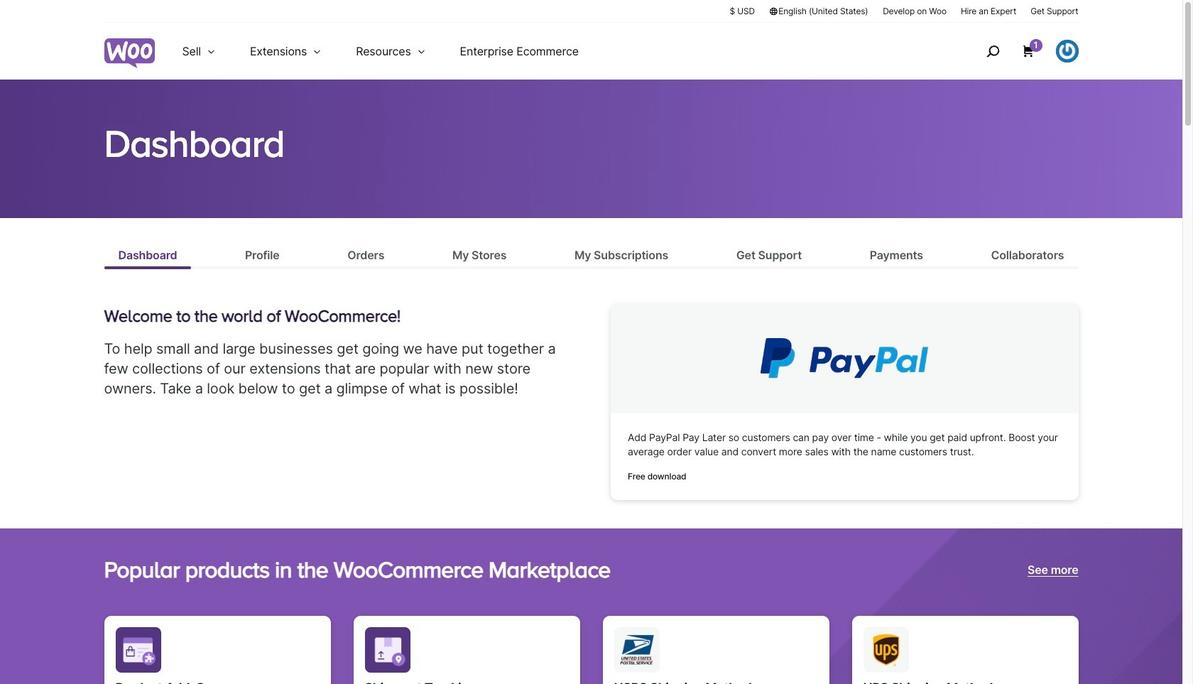 Task type: vqa. For each thing, say whether or not it's contained in the screenshot.
second Show subcategories icon from the top
no



Task type: locate. For each thing, give the bounding box(es) containing it.
search image
[[981, 40, 1004, 63]]

open account menu image
[[1056, 40, 1079, 63]]

service navigation menu element
[[956, 28, 1079, 74]]



